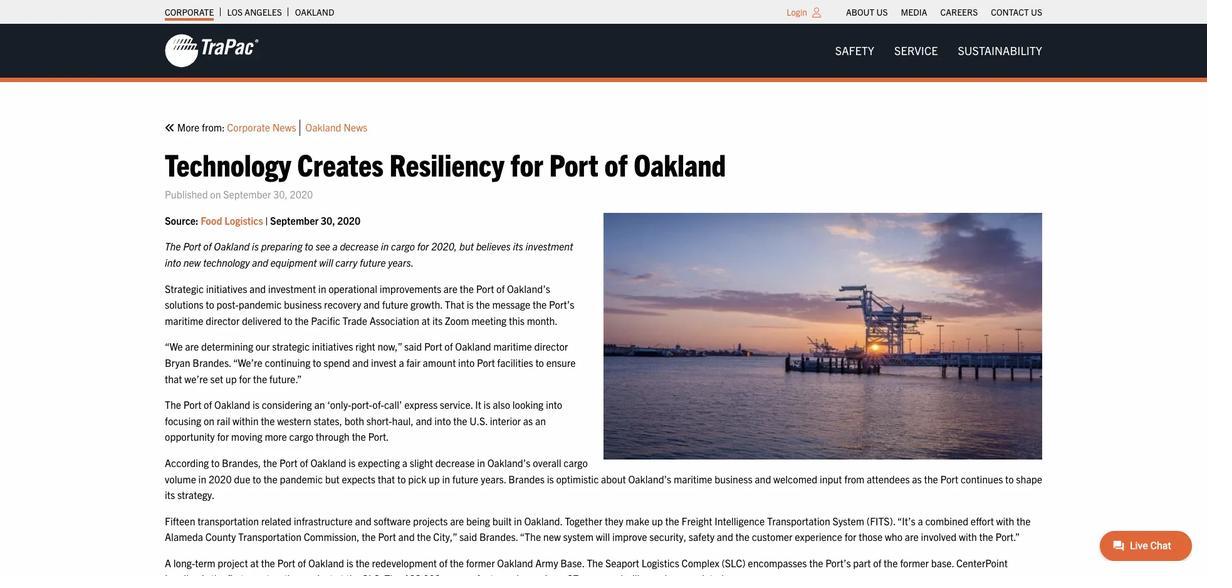Task type: locate. For each thing, give the bounding box(es) containing it.
menu bar containing safety
[[825, 38, 1052, 63]]

will inside the port of oakland is preparing to see a decrease in cargo for 2020, but believes its investment into new technology and equipment will carry future years.
[[319, 256, 333, 269]]

contact us
[[991, 6, 1042, 18]]

the inside "we are determining our strategic initiatives right now," said port of oakland maritime director bryan brandes. "we're continuing to spend and invest a fair amount into port facilities to ensure that we're set up for the future."
[[253, 373, 267, 385]]

september inside technology creates resiliency for port of oakland published on september 30, 2020
[[223, 188, 271, 201]]

menu bar down the careers link
[[825, 38, 1052, 63]]

continuing
[[265, 357, 310, 369]]

0 vertical spatial brandes.
[[193, 357, 231, 369]]

in up improvements
[[381, 240, 389, 253]]

0 vertical spatial logistics
[[224, 214, 263, 227]]

and up trade
[[363, 298, 380, 311]]

both
[[345, 415, 364, 427]]

1 horizontal spatial corporate
[[227, 121, 270, 133]]

in inside the port of oakland is preparing to see a decrease in cargo for 2020, but believes its investment into new technology and equipment will carry future years.
[[381, 240, 389, 253]]

port."
[[996, 531, 1020, 544]]

of inside according to brandes, the port of oakland is expecting a slight decrease in oakland's overall cargo volume in 2020 due to the pandemic but expects that to pick up in future years. brandes is optimistic about oakland's maritime business and welcomed input from attendees as the port continues to shape its strategy.
[[300, 457, 308, 469]]

0 vertical spatial will
[[319, 256, 333, 269]]

into up strategic
[[165, 256, 181, 269]]

1 horizontal spatial project
[[303, 573, 333, 577]]

(fits).
[[867, 515, 895, 527]]

maritime up facilities
[[493, 341, 532, 353]]

infrastructure
[[294, 515, 353, 527]]

years.
[[388, 256, 414, 269], [481, 473, 506, 485]]

0 vertical spatial an
[[314, 399, 325, 411]]

1 horizontal spatial initiatives
[[312, 341, 353, 353]]

ensure
[[546, 357, 576, 369]]

up inside fifteen transportation related infrastructure and software projects are being built in oakland. together they make up the freight intelligence transportation system (fits). "it's a combined effort with the alameda county transportation commission, the port and the city," said brandes. "the new system will improve security, safety and the customer experience for those who are involved with the port."
[[652, 515, 663, 527]]

0 vertical spatial investment
[[525, 240, 573, 253]]

"we're
[[233, 357, 262, 369]]

oakland inside technology creates resiliency for port of oakland published on september 30, 2020
[[634, 145, 726, 183]]

up right set
[[226, 373, 237, 385]]

solid image
[[165, 123, 175, 133]]

safety
[[835, 43, 874, 58]]

0 horizontal spatial news
[[272, 121, 296, 133]]

said
[[404, 341, 422, 353], [459, 531, 477, 544]]

into
[[165, 256, 181, 269], [458, 357, 475, 369], [546, 399, 562, 411], [434, 415, 451, 427]]

1 vertical spatial initiatives
[[312, 341, 353, 353]]

is
[[252, 240, 259, 253], [467, 298, 474, 311], [253, 399, 259, 411], [484, 399, 490, 411], [349, 457, 356, 469], [547, 473, 554, 485], [346, 557, 353, 570], [202, 573, 209, 577], [545, 573, 552, 577]]

the up port."
[[1017, 515, 1031, 527]]

the up more
[[261, 415, 275, 427]]

port's
[[549, 298, 574, 311], [825, 557, 851, 570]]

1 horizontal spatial us
[[1031, 6, 1042, 18]]

0 vertical spatial director
[[206, 314, 240, 327]]

initiatives inside "we are determining our strategic initiatives right now," said port of oakland maritime director bryan brandes. "we're continuing to spend and invest a fair amount into port facilities to ensure that we're set up for the future."
[[312, 341, 353, 353]]

0 vertical spatial that
[[165, 373, 182, 385]]

food logistics link
[[201, 214, 263, 227]]

los
[[227, 6, 243, 18]]

together
[[565, 515, 602, 527]]

a
[[165, 557, 171, 570]]

0 horizontal spatial former
[[466, 557, 495, 570]]

as down looking
[[523, 415, 533, 427]]

the up that
[[460, 282, 474, 295]]

oakland's inside strategic initiatives and investment in operational improvements are the port of oakland's solutions to post-pandemic business recovery and future growth. that is the message the port's maritime director delivered to the pacific trade association at its zoom meeting this month.
[[507, 282, 550, 295]]

1 vertical spatial that
[[378, 473, 395, 485]]

the down '"we're'
[[253, 373, 267, 385]]

its down growth.
[[432, 314, 443, 327]]

1 horizontal spatial transportation
[[767, 515, 830, 527]]

cargo left 2020, at the top left of the page
[[391, 240, 415, 253]]

that inside "we are determining our strategic initiatives right now," said port of oakland maritime director bryan brandes. "we're continuing to spend and invest a fair amount into port facilities to ensure that we're set up for the future."
[[165, 373, 182, 385]]

is down overall at bottom left
[[547, 473, 554, 485]]

they
[[605, 515, 623, 527]]

the
[[165, 240, 181, 253], [165, 399, 181, 411], [587, 557, 603, 570], [384, 573, 401, 577]]

1 vertical spatial said
[[459, 531, 477, 544]]

the left slc.
[[346, 573, 360, 577]]

but left expects at the bottom of the page
[[325, 473, 340, 485]]

0 horizontal spatial business
[[284, 298, 322, 311]]

0 vertical spatial initiatives
[[206, 282, 247, 295]]

right
[[355, 341, 375, 353]]

and up the delivered
[[249, 282, 266, 295]]

maritime inside "we are determining our strategic initiatives right now," said port of oakland maritime director bryan brandes. "we're continuing to spend and invest a fair amount into port facilities to ensure that we're set up for the future."
[[493, 341, 532, 353]]

future up being
[[452, 473, 478, 485]]

1 vertical spatial future
[[382, 298, 408, 311]]

as
[[523, 415, 533, 427], [912, 473, 922, 485]]

2 horizontal spatial up
[[652, 515, 663, 527]]

corporate
[[165, 6, 214, 18], [227, 121, 270, 133]]

"we
[[165, 341, 183, 353]]

1 vertical spatial investment
[[268, 282, 316, 295]]

0 vertical spatial future
[[360, 256, 386, 269]]

1 us from the left
[[876, 6, 888, 18]]

army
[[535, 557, 558, 570]]

0 vertical spatial menu bar
[[839, 3, 1049, 21]]

to left see
[[305, 240, 313, 253]]

redevelopment
[[372, 557, 437, 570]]

is down commission,
[[346, 557, 353, 570]]

pacific
[[311, 314, 340, 327]]

the down the term
[[211, 573, 225, 577]]

its inside according to brandes, the port of oakland is expecting a slight decrease in oakland's overall cargo volume in 2020 due to the pandemic but expects that to pick up in future years. brandes is optimistic about oakland's maritime business and welcomed input from attendees as the port continues to shape its strategy.
[[165, 489, 175, 501]]

a left fair
[[399, 357, 404, 369]]

30, inside technology creates resiliency for port of oakland published on september 30, 2020
[[273, 188, 288, 201]]

at inside strategic initiatives and investment in operational improvements are the port of oakland's solutions to post-pandemic business recovery and future growth. that is the message the port's maritime director delivered to the pacific trade association at its zoom meeting this month.
[[422, 314, 430, 327]]

up up security,
[[652, 515, 663, 527]]

1 horizontal spatial decrease
[[435, 457, 475, 469]]

seaport
[[605, 557, 639, 570]]

of
[[604, 145, 628, 183], [203, 240, 212, 253], [496, 282, 505, 295], [445, 341, 453, 353], [204, 399, 212, 411], [300, 457, 308, 469], [298, 557, 306, 570], [439, 557, 447, 570], [873, 557, 881, 570]]

2 vertical spatial maritime
[[674, 473, 712, 485]]

into right amount
[[458, 357, 475, 369]]

cargo down the western
[[289, 431, 313, 443]]

square-
[[444, 573, 477, 577]]

but inside according to brandes, the port of oakland is expecting a slight decrease in oakland's overall cargo volume in 2020 due to the pandemic but expects that to pick up in future years. brandes is optimistic about oakland's maritime business and welcomed input from attendees as the port continues to shape its strategy.
[[325, 473, 340, 485]]

a inside "we are determining our strategic initiatives right now," said port of oakland maritime director bryan brandes. "we're continuing to spend and invest a fair amount into port facilities to ensure that we're set up for the future."
[[399, 357, 404, 369]]

0 vertical spatial with
[[996, 515, 1014, 527]]

1 horizontal spatial logistics
[[642, 557, 679, 570]]

safety link
[[825, 38, 884, 63]]

0 horizontal spatial brandes.
[[193, 357, 231, 369]]

will
[[319, 256, 333, 269], [596, 531, 610, 544], [625, 573, 639, 577]]

alameda
[[165, 531, 203, 544]]

carry
[[335, 256, 357, 269]]

cargo up the 'optimistic'
[[564, 457, 588, 469]]

a right see
[[332, 240, 338, 253]]

technology
[[165, 145, 291, 183]]

business up pacific
[[284, 298, 322, 311]]

and down right
[[352, 357, 369, 369]]

1 vertical spatial 2020
[[337, 214, 360, 227]]

is inside the port of oakland is preparing to see a decrease in cargo for 2020, but believes its investment into new technology and equipment will carry future years.
[[252, 240, 259, 253]]

new inside the port of oakland is preparing to see a decrease in cargo for 2020, but believes its investment into new technology and equipment will carry future years.
[[183, 256, 201, 269]]

1 vertical spatial at
[[250, 557, 259, 570]]

1 vertical spatial its
[[432, 314, 443, 327]]

centerpoint
[[956, 557, 1008, 570]]

decrease inside according to brandes, the port of oakland is expecting a slight decrease in oakland's overall cargo volume in 2020 due to the pandemic but expects that to pick up in future years. brandes is optimistic about oakland's maritime business and welcomed input from attendees as the port continues to shape its strategy.
[[435, 457, 475, 469]]

investment inside strategic initiatives and investment in operational improvements are the port of oakland's solutions to post-pandemic business recovery and future growth. that is the message the port's maritime director delivered to the pacific trade association at its zoom meeting this month.
[[268, 282, 316, 295]]

1 vertical spatial business
[[715, 473, 752, 485]]

slight
[[410, 457, 433, 469]]

the up meeting
[[476, 298, 490, 311]]

about us
[[846, 6, 888, 18]]

1 horizontal spatial business
[[715, 473, 752, 485]]

as inside according to brandes, the port of oakland is expecting a slight decrease in oakland's overall cargo volume in 2020 due to the pandemic but expects that to pick up in future years. brandes is optimistic about oakland's maritime business and welcomed input from attendees as the port continues to shape its strategy.
[[912, 473, 922, 485]]

us for about us
[[876, 6, 888, 18]]

0 horizontal spatial years.
[[388, 256, 414, 269]]

"the
[[520, 531, 541, 544]]

1 horizontal spatial an
[[535, 415, 546, 427]]

are up that
[[444, 282, 457, 295]]

0 horizontal spatial 2020
[[209, 473, 232, 485]]

and down seaport
[[607, 573, 623, 577]]

technology creates resiliency for port of oakland published on september 30, 2020
[[165, 145, 726, 201]]

oakland's up "brandes"
[[487, 457, 531, 469]]

into inside "we are determining our strategic initiatives right now," said port of oakland maritime director bryan brandes. "we're continuing to spend and invest a fair amount into port facilities to ensure that we're set up for the future."
[[458, 357, 475, 369]]

make
[[626, 515, 650, 527]]

0 horizontal spatial decrease
[[340, 240, 379, 253]]

but right 2020, at the top left of the page
[[459, 240, 474, 253]]

1 vertical spatial cargo
[[289, 431, 313, 443]]

due
[[234, 473, 250, 485]]

at down growth.
[[422, 314, 430, 327]]

meeting
[[471, 314, 507, 327]]

0 horizontal spatial investment
[[268, 282, 316, 295]]

2 us from the left
[[1031, 6, 1042, 18]]

logistics
[[224, 214, 263, 227], [642, 557, 679, 570]]

investment
[[525, 240, 573, 253], [268, 282, 316, 295]]

1 vertical spatial 30,
[[321, 214, 335, 227]]

years. left "brandes"
[[481, 473, 506, 485]]

sustainability
[[958, 43, 1042, 58]]

improvements
[[380, 282, 441, 295]]

0 vertical spatial september
[[223, 188, 271, 201]]

2 vertical spatial will
[[625, 573, 639, 577]]

1 horizontal spatial director
[[534, 341, 568, 353]]

states,
[[313, 415, 342, 427]]

1 vertical spatial maritime
[[493, 341, 532, 353]]

future up "association"
[[382, 298, 408, 311]]

1 vertical spatial corporate
[[227, 121, 270, 133]]

30, up see
[[321, 214, 335, 227]]

0 vertical spatial as
[[523, 415, 533, 427]]

0 horizontal spatial cargo
[[289, 431, 313, 443]]

0 vertical spatial said
[[404, 341, 422, 353]]

the up 'focusing' on the bottom of page
[[165, 399, 181, 411]]

project down commission,
[[303, 573, 333, 577]]

that inside according to brandes, the port of oakland is expecting a slight decrease in oakland's overall cargo volume in 2020 due to the pandemic but expects that to pick up in future years. brandes is optimistic about oakland's maritime business and welcomed input from attendees as the port continues to shape its strategy.
[[378, 473, 395, 485]]

to left post-
[[206, 298, 214, 311]]

creates
[[297, 145, 383, 183]]

oakland's right about
[[628, 473, 671, 485]]

1 horizontal spatial its
[[432, 314, 443, 327]]

an up states,
[[314, 399, 325, 411]]

port inside the port of oakland is preparing to see a decrease in cargo for 2020, but believes its investment into new technology and equipment will carry future years.
[[183, 240, 201, 253]]

that down the expecting
[[378, 473, 395, 485]]

are right "we on the bottom of page
[[185, 341, 199, 353]]

us right the about
[[876, 6, 888, 18]]

|
[[265, 214, 268, 227]]

but inside the port of oakland is preparing to see a decrease in cargo for 2020, but believes its investment into new technology and equipment will carry future years.
[[459, 240, 474, 253]]

1 vertical spatial as
[[912, 473, 922, 485]]

u.s.
[[470, 415, 488, 427]]

attendees
[[867, 473, 910, 485]]

said up fair
[[404, 341, 422, 353]]

improve
[[612, 531, 647, 544]]

fifteen
[[165, 515, 195, 527]]

2020 left the 'due'
[[209, 473, 232, 485]]

0 horizontal spatial but
[[325, 473, 340, 485]]

oakland inside according to brandes, the port of oakland is expecting a slight decrease in oakland's overall cargo volume in 2020 due to the pandemic but expects that to pick up in future years. brandes is optimistic about oakland's maritime business and welcomed input from attendees as the port continues to shape its strategy.
[[310, 457, 346, 469]]

0 vertical spatial oakland's
[[507, 282, 550, 295]]

in right built
[[514, 515, 522, 527]]

future inside according to brandes, the port of oakland is expecting a slight decrease in oakland's overall cargo volume in 2020 due to the pandemic but expects that to pick up in future years. brandes is optimistic about oakland's maritime business and welcomed input from attendees as the port continues to shape its strategy.
[[452, 473, 478, 485]]

september up food logistics link
[[223, 188, 271, 201]]

decrease inside the port of oakland is preparing to see a decrease in cargo for 2020, but believes its investment into new technology and equipment will carry future years.
[[340, 240, 379, 253]]

and down express
[[416, 415, 432, 427]]

"it's
[[897, 515, 915, 527]]

solutions
[[165, 298, 203, 311]]

1 horizontal spatial port's
[[825, 557, 851, 570]]

1 vertical spatial logistics
[[642, 557, 679, 570]]

1 vertical spatial oakland's
[[487, 457, 531, 469]]

careers
[[940, 6, 978, 18]]

1 horizontal spatial said
[[459, 531, 477, 544]]

cargo inside the port of oakland is preparing to see a decrease in cargo for 2020, but believes its investment into new technology and equipment will carry future years.
[[391, 240, 415, 253]]

us
[[876, 6, 888, 18], [1031, 6, 1042, 18]]

1 horizontal spatial news
[[344, 121, 367, 133]]

transportation down related
[[238, 531, 301, 544]]

to up strategic
[[284, 314, 292, 327]]

the down software
[[362, 531, 376, 544]]

1 vertical spatial transportation
[[238, 531, 301, 544]]

fifteen transportation related infrastructure and software projects are being built in oakland. together they make up the freight intelligence transportation system (fits). "it's a combined effort with the alameda county transportation commission, the port and the city," said brandes. "the new system will improve security, safety and the customer experience for those who are involved with the port."
[[165, 515, 1031, 544]]

resiliency
[[389, 145, 504, 183]]

the down both
[[352, 431, 366, 443]]

1 horizontal spatial new
[[543, 531, 561, 544]]

pandemic inside according to brandes, the port of oakland is expecting a slight decrease in oakland's overall cargo volume in 2020 due to the pandemic but expects that to pick up in future years. brandes is optimistic about oakland's maritime business and welcomed input from attendees as the port continues to shape its strategy.
[[280, 473, 323, 485]]

on inside technology creates resiliency for port of oakland published on september 30, 2020
[[210, 188, 221, 201]]

the down effort
[[979, 531, 993, 544]]

decrease up carry
[[340, 240, 379, 253]]

a long-term project at the port of oakland is the redevelopment of the former oakland army base. the seaport logistics complex (slc) encompasses the port's part of the former base. centerpoint landing is the first construction project at the slc. the 466,000-square-foot warehouse is on 27 acres and will soon be completed.
[[165, 557, 1008, 577]]

business inside strategic initiatives and investment in operational improvements are the port of oakland's solutions to post-pandemic business recovery and future growth. that is the message the port's maritime director delivered to the pacific trade association at its zoom meeting this month.
[[284, 298, 322, 311]]

2 vertical spatial 2020
[[209, 473, 232, 485]]

a inside fifteen transportation related infrastructure and software projects are being built in oakland. together they make up the freight intelligence transportation system (fits). "it's a combined effort with the alameda county transportation commission, the port and the city," said brandes. "the new system will improve security, safety and the customer experience for those who are involved with the port."
[[918, 515, 923, 527]]

term
[[195, 557, 215, 570]]

projects
[[413, 515, 448, 527]]

0 horizontal spatial an
[[314, 399, 325, 411]]

oakland's up message
[[507, 282, 550, 295]]

and down preparing
[[252, 256, 268, 269]]

oakland inside the port of oakland is considering an 'only-port-of-call' express service. it is also looking into focusing on rail within the western states, both short-haul, and into the u.s. interior as an opportunity for moving more cargo through the port.
[[214, 399, 250, 411]]

0 horizontal spatial us
[[876, 6, 888, 18]]

0 horizontal spatial will
[[319, 256, 333, 269]]

news up creates
[[344, 121, 367, 133]]

to
[[305, 240, 313, 253], [206, 298, 214, 311], [284, 314, 292, 327], [313, 357, 321, 369], [535, 357, 544, 369], [211, 457, 220, 469], [253, 473, 261, 485], [397, 473, 406, 485], [1005, 473, 1014, 485]]

0 horizontal spatial said
[[404, 341, 422, 353]]

oakland inside the port of oakland is preparing to see a decrease in cargo for 2020, but believes its investment into new technology and equipment will carry future years.
[[214, 240, 250, 253]]

investment inside the port of oakland is preparing to see a decrease in cargo for 2020, but believes its investment into new technology and equipment will carry future years.
[[525, 240, 573, 253]]

our
[[256, 341, 270, 353]]

logistics up soon
[[642, 557, 679, 570]]

years. inside the port of oakland is preparing to see a decrease in cargo for 2020, but believes its investment into new technology and equipment will carry future years.
[[388, 256, 414, 269]]

will down they
[[596, 531, 610, 544]]

and inside according to brandes, the port of oakland is expecting a slight decrease in oakland's overall cargo volume in 2020 due to the pandemic but expects that to pick up in future years. brandes is optimistic about oakland's maritime business and welcomed input from attendees as the port continues to shape its strategy.
[[755, 473, 771, 485]]

more
[[265, 431, 287, 443]]

is up expects at the bottom of the page
[[349, 457, 356, 469]]

0 vertical spatial transportation
[[767, 515, 830, 527]]

2020 inside according to brandes, the port of oakland is expecting a slight decrease in oakland's overall cargo volume in 2020 due to the pandemic but expects that to pick up in future years. brandes is optimistic about oakland's maritime business and welcomed input from attendees as the port continues to shape its strategy.
[[209, 473, 232, 485]]

1 horizontal spatial investment
[[525, 240, 573, 253]]

trade
[[343, 314, 367, 327]]

0 vertical spatial decrease
[[340, 240, 379, 253]]

its right believes
[[513, 240, 523, 253]]

and inside a long-term project at the port of oakland is the redevelopment of the former oakland army base. the seaport logistics complex (slc) encompasses the port's part of the former base. centerpoint landing is the first construction project at the slc. the 466,000-square-foot warehouse is on 27 acres and will soon be completed.
[[607, 573, 623, 577]]

pandemic inside strategic initiatives and investment in operational improvements are the port of oakland's solutions to post-pandemic business recovery and future growth. that is the message the port's maritime director delivered to the pacific trade association at its zoom meeting this month.
[[239, 298, 282, 311]]

investment right believes
[[525, 240, 573, 253]]

director inside "we are determining our strategic initiatives right now," said port of oakland maritime director bryan brandes. "we're continuing to spend and invest a fair amount into port facilities to ensure that we're set up for the future."
[[534, 341, 568, 353]]

of-
[[372, 399, 384, 411]]

1 vertical spatial new
[[543, 531, 561, 544]]

1 vertical spatial will
[[596, 531, 610, 544]]

1 vertical spatial pandemic
[[280, 473, 323, 485]]

and inside "we are determining our strategic initiatives right now," said port of oakland maritime director bryan brandes. "we're continuing to spend and invest a fair amount into port facilities to ensure that we're set up for the future."
[[352, 357, 369, 369]]

on inside a long-term project at the port of oakland is the redevelopment of the former oakland army base. the seaport logistics complex (slc) encompasses the port's part of the former base. centerpoint landing is the first construction project at the slc. the 466,000-square-foot warehouse is on 27 acres and will soon be completed.
[[554, 573, 565, 577]]

0 horizontal spatial project
[[218, 557, 248, 570]]

cargo inside the port of oakland is considering an 'only-port-of-call' express service. it is also looking into focusing on rail within the western states, both short-haul, and into the u.s. interior as an opportunity for moving more cargo through the port.
[[289, 431, 313, 443]]

port's left part
[[825, 557, 851, 570]]

former up foot
[[466, 557, 495, 570]]

and inside the port of oakland is considering an 'only-port-of-call' express service. it is also looking into focusing on rail within the western states, both short-haul, and into the u.s. interior as an opportunity for moving more cargo through the port.
[[416, 415, 432, 427]]

port's up month.
[[549, 298, 574, 311]]

0 vertical spatial 2020
[[290, 188, 313, 201]]

2 vertical spatial cargo
[[564, 457, 588, 469]]

that down bryan
[[165, 373, 182, 385]]

western
[[277, 415, 311, 427]]

news left oakland news
[[272, 121, 296, 133]]

at up the construction
[[250, 557, 259, 570]]

now,"
[[378, 341, 402, 353]]

0 vertical spatial on
[[210, 188, 221, 201]]

0 vertical spatial at
[[422, 314, 430, 327]]

maritime down solutions
[[165, 314, 203, 327]]

director up ensure on the left bottom
[[534, 341, 568, 353]]

1 horizontal spatial up
[[429, 473, 440, 485]]

technology creates resiliency for port of oakland article
[[165, 120, 1042, 577]]

0 vertical spatial 30,
[[273, 188, 288, 201]]

director inside strategic initiatives and investment in operational improvements are the port of oakland's solutions to post-pandemic business recovery and future growth. that is the message the port's maritime director delivered to the pacific trade association at its zoom meeting this month.
[[206, 314, 240, 327]]

effort
[[971, 515, 994, 527]]

30,
[[273, 188, 288, 201], [321, 214, 335, 227]]

menu bar up "service" on the top of page
[[839, 3, 1049, 21]]

0 vertical spatial maritime
[[165, 314, 203, 327]]

on inside the port of oakland is considering an 'only-port-of-call' express service. it is also looking into focusing on rail within the western states, both short-haul, and into the u.s. interior as an opportunity for moving more cargo through the port.
[[204, 415, 214, 427]]

corporate image
[[165, 33, 259, 68]]

for inside the port of oakland is preparing to see a decrease in cargo for 2020, but believes its investment into new technology and equipment will carry future years.
[[417, 240, 429, 253]]

construction
[[246, 573, 301, 577]]

short-
[[367, 415, 392, 427]]

transportation up experience
[[767, 515, 830, 527]]

expecting
[[358, 457, 400, 469]]

menu bar containing about us
[[839, 3, 1049, 21]]

pandemic up infrastructure
[[280, 473, 323, 485]]

said inside fifteen transportation related infrastructure and software projects are being built in oakland. together they make up the freight intelligence transportation system (fits). "it's a combined effort with the alameda county transportation commission, the port and the city," said brandes. "the new system will improve security, safety and the customer experience for those who are involved with the port."
[[459, 531, 477, 544]]

are up city,"
[[450, 515, 464, 527]]

the up acres
[[587, 557, 603, 570]]

at left slc.
[[335, 573, 344, 577]]

said down being
[[459, 531, 477, 544]]

new up strategic
[[183, 256, 201, 269]]

in inside fifteen transportation related infrastructure and software projects are being built in oakland. together they make up the freight intelligence transportation system (fits). "it's a combined effort with the alameda county transportation commission, the port and the city," said brandes. "the new system will improve security, safety and the customer experience for those who are involved with the port."
[[514, 515, 522, 527]]

the right attendees
[[924, 473, 938, 485]]

2020
[[290, 188, 313, 201], [337, 214, 360, 227], [209, 473, 232, 485]]

for
[[510, 145, 543, 183], [417, 240, 429, 253], [239, 373, 251, 385], [217, 431, 229, 443], [845, 531, 856, 544]]

0 vertical spatial corporate
[[165, 6, 214, 18]]

moving
[[231, 431, 262, 443]]

0 horizontal spatial at
[[250, 557, 259, 570]]

month.
[[527, 314, 558, 327]]

0 vertical spatial project
[[218, 557, 248, 570]]

1 vertical spatial brandes.
[[479, 531, 518, 544]]

first
[[227, 573, 244, 577]]

years. inside according to brandes, the port of oakland is expecting a slight decrease in oakland's overall cargo volume in 2020 due to the pandemic but expects that to pick up in future years. brandes is optimistic about oakland's maritime business and welcomed input from attendees as the port continues to shape its strategy.
[[481, 473, 506, 485]]

1 horizontal spatial brandes.
[[479, 531, 518, 544]]

1 former from the left
[[466, 557, 495, 570]]

pandemic
[[239, 298, 282, 311], [280, 473, 323, 485]]

1 horizontal spatial as
[[912, 473, 922, 485]]

technology
[[203, 256, 250, 269]]

and
[[252, 256, 268, 269], [249, 282, 266, 295], [363, 298, 380, 311], [352, 357, 369, 369], [416, 415, 432, 427], [755, 473, 771, 485], [355, 515, 371, 527], [398, 531, 415, 544], [717, 531, 733, 544], [607, 573, 623, 577]]

of inside strategic initiatives and investment in operational improvements are the port of oakland's solutions to post-pandemic business recovery and future growth. that is the message the port's maritime director delivered to the pacific trade association at its zoom meeting this month.
[[496, 282, 505, 295]]

0 horizontal spatial transportation
[[238, 531, 301, 544]]

1 vertical spatial director
[[534, 341, 568, 353]]

0 vertical spatial its
[[513, 240, 523, 253]]

initiatives inside strategic initiatives and investment in operational improvements are the port of oakland's solutions to post-pandemic business recovery and future growth. that is the message the port's maritime director delivered to the pacific trade association at its zoom meeting this month.
[[206, 282, 247, 295]]

initiatives up spend
[[312, 341, 353, 353]]

2 horizontal spatial at
[[422, 314, 430, 327]]

future right carry
[[360, 256, 386, 269]]

corporate link
[[165, 3, 214, 21]]

1 vertical spatial with
[[959, 531, 977, 544]]

port inside the port of oakland is considering an 'only-port-of-call' express service. it is also looking into focusing on rail within the western states, both short-haul, and into the u.s. interior as an opportunity for moving more cargo through the port.
[[183, 399, 201, 411]]

cargo inside according to brandes, the port of oakland is expecting a slight decrease in oakland's overall cargo volume in 2020 due to the pandemic but expects that to pick up in future years. brandes is optimistic about oakland's maritime business and welcomed input from attendees as the port continues to shape its strategy.
[[564, 457, 588, 469]]

0 vertical spatial new
[[183, 256, 201, 269]]

0 horizontal spatial port's
[[549, 298, 574, 311]]

a right "it's
[[918, 515, 923, 527]]

its down volume
[[165, 489, 175, 501]]

menu bar
[[839, 3, 1049, 21], [825, 38, 1052, 63]]

former left base.
[[900, 557, 929, 570]]

considering
[[262, 399, 312, 411]]

business
[[284, 298, 322, 311], [715, 473, 752, 485]]

director
[[206, 314, 240, 327], [534, 341, 568, 353]]

into inside the port of oakland is preparing to see a decrease in cargo for 2020, but believes its investment into new technology and equipment will carry future years.
[[165, 256, 181, 269]]

up inside according to brandes, the port of oakland is expecting a slight decrease in oakland's overall cargo volume in 2020 due to the pandemic but expects that to pick up in future years. brandes is optimistic about oakland's maritime business and welcomed input from attendees as the port continues to shape its strategy.
[[429, 473, 440, 485]]

up inside "we are determining our strategic initiatives right now," said port of oakland maritime director bryan brandes. "we're continuing to spend and invest a fair amount into port facilities to ensure that we're set up for the future."
[[226, 373, 237, 385]]

1 vertical spatial decrease
[[435, 457, 475, 469]]



Task type: describe. For each thing, give the bounding box(es) containing it.
will inside a long-term project at the port of oakland is the redevelopment of the former oakland army base. the seaport logistics complex (slc) encompasses the port's part of the former base. centerpoint landing is the first construction project at the slc. the 466,000-square-foot warehouse is on 27 acres and will soon be completed.
[[625, 573, 639, 577]]

corporate inside the technology creates resiliency for port of oakland article
[[227, 121, 270, 133]]

1 vertical spatial project
[[303, 573, 333, 577]]

and inside the port of oakland is preparing to see a decrease in cargo for 2020, but believes its investment into new technology and equipment will carry future years.
[[252, 256, 268, 269]]

the down intelligence
[[735, 531, 750, 544]]

equipment
[[271, 256, 317, 269]]

the up security,
[[665, 515, 679, 527]]

to right the 'due'
[[253, 473, 261, 485]]

source:
[[165, 214, 198, 227]]

complex
[[682, 557, 719, 570]]

the down who
[[884, 557, 898, 570]]

to left ensure on the left bottom
[[535, 357, 544, 369]]

its inside strategic initiatives and investment in operational improvements are the port of oakland's solutions to post-pandemic business recovery and future growth. that is the message the port's maritime director delivered to the pacific trade association at its zoom meeting this month.
[[432, 314, 443, 327]]

in down the u.s. on the left bottom
[[477, 457, 485, 469]]

a inside the port of oakland is preparing to see a decrease in cargo for 2020, but believes its investment into new technology and equipment will carry future years.
[[332, 240, 338, 253]]

to left shape
[[1005, 473, 1014, 485]]

for inside fifteen transportation related infrastructure and software projects are being built in oakland. together they make up the freight intelligence transportation system (fits). "it's a combined effort with the alameda county transportation commission, the port and the city," said brandes. "the new system will improve security, safety and the customer experience for those who are involved with the port."
[[845, 531, 856, 544]]

more
[[177, 121, 200, 133]]

about
[[846, 6, 874, 18]]

freight
[[682, 515, 712, 527]]

port's inside strategic initiatives and investment in operational improvements are the port of oakland's solutions to post-pandemic business recovery and future growth. that is the message the port's maritime director delivered to the pacific trade association at its zoom meeting this month.
[[549, 298, 574, 311]]

the down redevelopment
[[384, 573, 401, 577]]

maritime inside strategic initiatives and investment in operational improvements are the port of oakland's solutions to post-pandemic business recovery and future growth. that is the message the port's maritime director delivered to the pacific trade association at its zoom meeting this month.
[[165, 314, 203, 327]]

will inside fifteen transportation related infrastructure and software projects are being built in oakland. together they make up the freight intelligence transportation system (fits). "it's a combined effort with the alameda county transportation commission, the port and the city," said brandes. "the new system will improve security, safety and the customer experience for those who are involved with the port."
[[596, 531, 610, 544]]

to left spend
[[313, 357, 321, 369]]

strategic initiatives and investment in operational improvements are the port of oakland's solutions to post-pandemic business recovery and future growth. that is the message the port's maritime director delivered to the pacific trade association at its zoom meeting this month.
[[165, 282, 574, 327]]

brandes
[[508, 473, 545, 485]]

fair
[[406, 357, 420, 369]]

los angeles link
[[227, 3, 282, 21]]

city,"
[[433, 531, 457, 544]]

the left pacific
[[295, 314, 309, 327]]

in up the strategy.
[[198, 473, 206, 485]]

system
[[833, 515, 864, 527]]

intelligence
[[715, 515, 765, 527]]

spend
[[324, 357, 350, 369]]

brandes. inside "we are determining our strategic initiatives right now," said port of oakland maritime director bryan brandes. "we're continuing to spend and invest a fair amount into port facilities to ensure that we're set up for the future."
[[193, 357, 231, 369]]

1 vertical spatial september
[[270, 214, 318, 227]]

experience
[[795, 531, 842, 544]]

2 vertical spatial oakland's
[[628, 473, 671, 485]]

rail
[[217, 415, 230, 427]]

2 horizontal spatial 2020
[[337, 214, 360, 227]]

are inside "we are determining our strategic initiatives right now," said port of oakland maritime director bryan brandes. "we're continuing to spend and invest a fair amount into port facilities to ensure that we're set up for the future."
[[185, 341, 199, 353]]

the down 'projects'
[[417, 531, 431, 544]]

maritime inside according to brandes, the port of oakland is expecting a slight decrease in oakland's overall cargo volume in 2020 due to the pandemic but expects that to pick up in future years. brandes is optimistic about oakland's maritime business and welcomed input from attendees as the port continues to shape its strategy.
[[674, 473, 712, 485]]

association
[[370, 314, 419, 327]]

strategic
[[272, 341, 310, 353]]

of inside the port of oakland is considering an 'only-port-of-call' express service. it is also looking into focusing on rail within the western states, both short-haul, and into the u.s. interior as an opportunity for moving more cargo through the port.
[[204, 399, 212, 411]]

to left the brandes,
[[211, 457, 220, 469]]

port inside fifteen transportation related infrastructure and software projects are being built in oakland. together they make up the freight intelligence transportation system (fits). "it's a combined effort with the alameda county transportation commission, the port and the city," said brandes. "the new system will improve security, safety and the customer experience for those who are involved with the port."
[[378, 531, 396, 544]]

are down "it's
[[905, 531, 919, 544]]

of inside technology creates resiliency for port of oakland published on september 30, 2020
[[604, 145, 628, 183]]

focusing
[[165, 415, 201, 427]]

safety
[[689, 531, 715, 544]]

invest
[[371, 357, 397, 369]]

also
[[493, 399, 510, 411]]

new inside fifteen transportation related infrastructure and software projects are being built in oakland. together they make up the freight intelligence transportation system (fits). "it's a combined effort with the alameda county transportation commission, the port and the city," said brandes. "the new system will improve security, safety and the customer experience for those who are involved with the port."
[[543, 531, 561, 544]]

service.
[[440, 399, 473, 411]]

we're
[[184, 373, 208, 385]]

a inside according to brandes, the port of oakland is expecting a slight decrease in oakland's overall cargo volume in 2020 due to the pandemic but expects that to pick up in future years. brandes is optimistic about oakland's maritime business and welcomed input from attendees as the port continues to shape its strategy.
[[402, 457, 407, 469]]

combined
[[925, 515, 968, 527]]

is right it
[[484, 399, 490, 411]]

said inside "we are determining our strategic initiatives right now," said port of oakland maritime director bryan brandes. "we're continuing to spend and invest a fair amount into port facilities to ensure that we're set up for the future."
[[404, 341, 422, 353]]

believes
[[476, 240, 511, 253]]

software
[[374, 515, 411, 527]]

the up square-
[[450, 557, 464, 570]]

from:
[[202, 121, 225, 133]]

growth.
[[410, 298, 443, 311]]

light image
[[812, 8, 821, 18]]

delivered
[[242, 314, 282, 327]]

0 horizontal spatial with
[[959, 531, 977, 544]]

contact us link
[[991, 3, 1042, 21]]

2 vertical spatial at
[[335, 573, 344, 577]]

oakland inside "we are determining our strategic initiatives right now," said port of oakland maritime director bryan brandes. "we're continuing to spend and invest a fair amount into port facilities to ensure that we're set up for the future."
[[455, 341, 491, 353]]

expects
[[342, 473, 375, 485]]

port's inside a long-term project at the port of oakland is the redevelopment of the former oakland army base. the seaport logistics complex (slc) encompasses the port's part of the former base. centerpoint landing is the first construction project at the slc. the 466,000-square-foot warehouse is on 27 acres and will soon be completed.
[[825, 557, 851, 570]]

'only-
[[327, 399, 351, 411]]

and left software
[[355, 515, 371, 527]]

for inside the port of oakland is considering an 'only-port-of-call' express service. it is also looking into focusing on rail within the western states, both short-haul, and into the u.s. interior as an opportunity for moving more cargo through the port.
[[217, 431, 229, 443]]

the up month.
[[533, 298, 547, 311]]

port inside technology creates resiliency for port of oakland published on september 30, 2020
[[549, 145, 598, 183]]

2020,
[[431, 240, 457, 253]]

transportation
[[197, 515, 259, 527]]

0 horizontal spatial logistics
[[224, 214, 263, 227]]

involved
[[921, 531, 957, 544]]

base.
[[931, 557, 954, 570]]

for inside technology creates resiliency for port of oakland published on september 30, 2020
[[510, 145, 543, 183]]

brandes. inside fifteen transportation related infrastructure and software projects are being built in oakland. together they make up the freight intelligence transportation system (fits). "it's a combined effort with the alameda county transportation commission, the port and the city," said brandes. "the new system will improve security, safety and the customer experience for those who are involved with the port."
[[479, 531, 518, 544]]

the inside the port of oakland is preparing to see a decrease in cargo for 2020, but believes its investment into new technology and equipment will carry future years.
[[165, 240, 181, 253]]

interior
[[490, 415, 521, 427]]

(slc)
[[722, 557, 746, 570]]

this
[[509, 314, 525, 327]]

from
[[844, 473, 864, 485]]

sustainability link
[[948, 38, 1052, 63]]

determining
[[201, 341, 253, 353]]

is down "army"
[[545, 573, 552, 577]]

0 horizontal spatial corporate
[[165, 6, 214, 18]]

logistics inside a long-term project at the port of oakland is the redevelopment of the former oakland army base. the seaport logistics complex (slc) encompasses the port's part of the former base. centerpoint landing is the first construction project at the slc. the 466,000-square-foot warehouse is on 27 acres and will soon be completed.
[[642, 557, 679, 570]]

port inside strategic initiatives and investment in operational improvements are the port of oakland's solutions to post-pandemic business recovery and future growth. that is the message the port's maritime director delivered to the pacific trade association at its zoom meeting this month.
[[476, 282, 494, 295]]

into right looking
[[546, 399, 562, 411]]

oakland link
[[295, 3, 334, 21]]

future inside strategic initiatives and investment in operational improvements are the port of oakland's solutions to post-pandemic business recovery and future growth. that is the message the port's maritime director delivered to the pacific trade association at its zoom meeting this month.
[[382, 298, 408, 311]]

built
[[492, 515, 512, 527]]

in right the pick
[[442, 473, 450, 485]]

1 vertical spatial an
[[535, 415, 546, 427]]

the down 'service.'
[[453, 415, 467, 427]]

future."
[[269, 373, 302, 385]]

and down intelligence
[[717, 531, 733, 544]]

strategic
[[165, 282, 204, 295]]

2 former from the left
[[900, 557, 929, 570]]

of inside "we are determining our strategic initiatives right now," said port of oakland maritime director bryan brandes. "we're continuing to spend and invest a fair amount into port facilities to ensure that we're set up for the future."
[[445, 341, 453, 353]]

about
[[601, 473, 626, 485]]

for inside "we are determining our strategic initiatives right now," said port of oakland maritime director bryan brandes. "we're continuing to spend and invest a fair amount into port facilities to ensure that we're set up for the future."
[[239, 373, 251, 385]]

the down experience
[[809, 557, 823, 570]]

is inside strategic initiatives and investment in operational improvements are the port of oakland's solutions to post-pandemic business recovery and future growth. that is the message the port's maritime director delivered to the pacific trade association at its zoom meeting this month.
[[467, 298, 474, 311]]

amount
[[423, 357, 456, 369]]

pick
[[408, 473, 426, 485]]

oakland news
[[305, 121, 367, 133]]

in inside strategic initiatives and investment in operational improvements are the port of oakland's solutions to post-pandemic business recovery and future growth. that is the message the port's maritime director delivered to the pacific trade association at its zoom meeting this month.
[[318, 282, 326, 295]]

its inside the port of oakland is preparing to see a decrease in cargo for 2020, but believes its investment into new technology and equipment will carry future years.
[[513, 240, 523, 253]]

overall
[[533, 457, 561, 469]]

into down 'service.'
[[434, 415, 451, 427]]

the up slc.
[[356, 557, 370, 570]]

encompasses
[[748, 557, 807, 570]]

login link
[[787, 6, 807, 18]]

service link
[[884, 38, 948, 63]]

the up the construction
[[261, 557, 275, 570]]

of inside the port of oakland is preparing to see a decrease in cargo for 2020, but believes its investment into new technology and equipment will carry future years.
[[203, 240, 212, 253]]

the down more
[[263, 457, 277, 469]]

volume
[[165, 473, 196, 485]]

the right the 'due'
[[263, 473, 277, 485]]

preparing
[[261, 240, 302, 253]]

who
[[885, 531, 902, 544]]

2020 inside technology creates resiliency for port of oakland published on september 30, 2020
[[290, 188, 313, 201]]

to left the pick
[[397, 473, 406, 485]]

more from: corporate news
[[175, 121, 296, 133]]

foot
[[477, 573, 493, 577]]

466,000-
[[403, 573, 444, 577]]

input
[[820, 473, 842, 485]]

and down software
[[398, 531, 415, 544]]

related
[[261, 515, 291, 527]]

us for contact us
[[1031, 6, 1042, 18]]

express
[[404, 399, 437, 411]]

is up within
[[253, 399, 259, 411]]

1 news from the left
[[272, 121, 296, 133]]

port inside a long-term project at the port of oakland is the redevelopment of the former oakland army base. the seaport logistics complex (slc) encompasses the port's part of the former base. centerpoint landing is the first construction project at the slc. the 466,000-square-foot warehouse is on 27 acres and will soon be completed.
[[277, 557, 295, 570]]

are inside strategic initiatives and investment in operational improvements are the port of oakland's solutions to post-pandemic business recovery and future growth. that is the message the port's maritime director delivered to the pacific trade association at its zoom meeting this month.
[[444, 282, 457, 295]]

to inside the port of oakland is preparing to see a decrease in cargo for 2020, but believes its investment into new technology and equipment will carry future years.
[[305, 240, 313, 253]]

as inside the port of oakland is considering an 'only-port-of-call' express service. it is also looking into focusing on rail within the western states, both short-haul, and into the u.s. interior as an opportunity for moving more cargo through the port.
[[523, 415, 533, 427]]

business inside according to brandes, the port of oakland is expecting a slight decrease in oakland's overall cargo volume in 2020 due to the pandemic but expects that to pick up in future years. brandes is optimistic about oakland's maritime business and welcomed input from attendees as the port continues to shape its strategy.
[[715, 473, 752, 485]]

future inside the port of oakland is preparing to see a decrease in cargo for 2020, but believes its investment into new technology and equipment will carry future years.
[[360, 256, 386, 269]]

warehouse
[[496, 573, 543, 577]]

is down the term
[[202, 573, 209, 577]]

facilities
[[497, 357, 533, 369]]

published
[[165, 188, 208, 201]]

los angeles
[[227, 6, 282, 18]]

2 news from the left
[[344, 121, 367, 133]]

strategy.
[[177, 489, 215, 501]]

the inside the port of oakland is considering an 'only-port-of-call' express service. it is also looking into focusing on rail within the western states, both short-haul, and into the u.s. interior as an opportunity for moving more cargo through the port.
[[165, 399, 181, 411]]

1 horizontal spatial with
[[996, 515, 1014, 527]]

message
[[492, 298, 530, 311]]

zoom
[[445, 314, 469, 327]]

corporate news link
[[227, 120, 300, 136]]

soon
[[642, 573, 662, 577]]



Task type: vqa. For each thing, say whether or not it's contained in the screenshot.
Source:
yes



